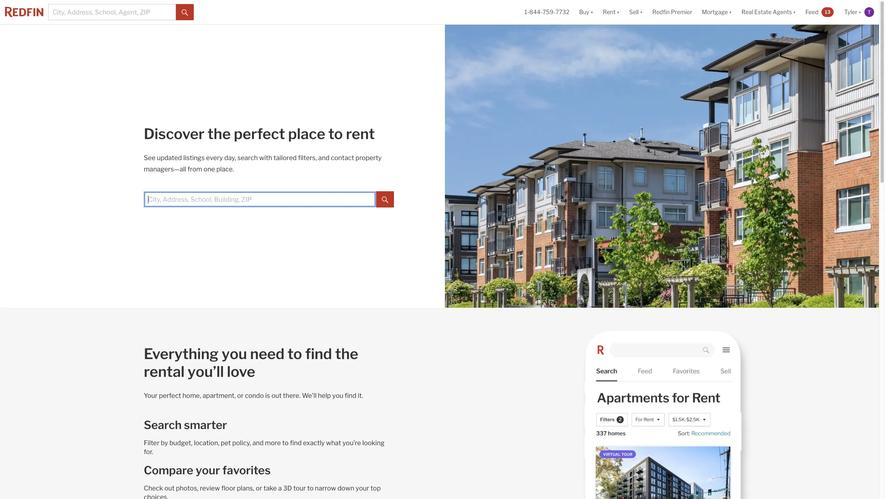Task type: vqa. For each thing, say whether or not it's contained in the screenshot.
From Our CEO at top right
no



Task type: locate. For each thing, give the bounding box(es) containing it.
from
[[188, 165, 202, 173]]

0 vertical spatial and
[[318, 154, 329, 162]]

find inside filter by budget, location, pet policy, and more to find exactly what you're looking for.
[[290, 439, 302, 447]]

the
[[208, 125, 231, 143], [335, 345, 358, 363]]

exactly
[[303, 439, 325, 447]]

0 horizontal spatial find
[[290, 439, 302, 447]]

search
[[144, 418, 182, 432]]

0 vertical spatial the
[[208, 125, 231, 143]]

search smarter
[[144, 418, 227, 432]]

real estate agents ▾ button
[[737, 0, 801, 24]]

narrow
[[315, 485, 336, 492]]

to inside 'check out photos, review floor plans, or take a 3d tour to narrow down your top choices.'
[[307, 485, 314, 492]]

1 ▾ from the left
[[591, 9, 593, 16]]

buy
[[579, 9, 589, 16]]

3d
[[283, 485, 292, 492]]

▾ right buy
[[591, 9, 593, 16]]

every
[[206, 154, 223, 162]]

2 ▾ from the left
[[617, 9, 619, 16]]

▾ right "rent"
[[617, 9, 619, 16]]

you'll
[[188, 363, 224, 381]]

redfin premier button
[[647, 0, 697, 24]]

out
[[271, 392, 282, 400], [164, 485, 175, 492]]

1-
[[525, 9, 529, 16]]

▾ right tyler
[[859, 9, 861, 16]]

we'll
[[302, 392, 317, 400]]

you're
[[342, 439, 361, 447]]

1 vertical spatial your
[[356, 485, 369, 492]]

0 horizontal spatial out
[[164, 485, 175, 492]]

redfin
[[652, 9, 670, 16]]

sell ▾ button
[[629, 0, 643, 24]]

and left 'more'
[[252, 439, 264, 447]]

you right help
[[332, 392, 343, 400]]

0 vertical spatial or
[[237, 392, 244, 400]]

buy ▾ button
[[579, 0, 593, 24]]

to right need
[[288, 345, 302, 363]]

filter
[[144, 439, 159, 447]]

pet
[[221, 439, 231, 447]]

image of phone on redfin app searching for apartments for rent image
[[445, 308, 879, 499]]

▾ for mortgage ▾
[[729, 9, 732, 16]]

1 horizontal spatial you
[[332, 392, 343, 400]]

feed
[[805, 9, 818, 16]]

1 vertical spatial the
[[335, 345, 358, 363]]

apartment,
[[203, 392, 236, 400]]

location,
[[194, 439, 219, 447]]

filters,
[[298, 154, 317, 162]]

▾ inside "link"
[[793, 9, 796, 16]]

1-844-759-7732
[[525, 9, 569, 16]]

0 horizontal spatial and
[[252, 439, 264, 447]]

redfin premier
[[652, 9, 692, 16]]

to right 'more'
[[282, 439, 289, 447]]

2 vertical spatial find
[[290, 439, 302, 447]]

tyler
[[844, 9, 857, 16]]

buy ▾ button
[[574, 0, 598, 24]]

0 vertical spatial you
[[222, 345, 247, 363]]

3 ▾ from the left
[[640, 9, 643, 16]]

1 horizontal spatial your
[[356, 485, 369, 492]]

1 horizontal spatial find
[[305, 345, 332, 363]]

6 ▾ from the left
[[859, 9, 861, 16]]

844-
[[529, 9, 543, 16]]

0 vertical spatial find
[[305, 345, 332, 363]]

to right tour
[[307, 485, 314, 492]]

1 horizontal spatial the
[[335, 345, 358, 363]]

out right is
[[271, 392, 282, 400]]

▾
[[591, 9, 593, 16], [617, 9, 619, 16], [640, 9, 643, 16], [729, 9, 732, 16], [793, 9, 796, 16], [859, 9, 861, 16]]

to
[[328, 125, 343, 143], [288, 345, 302, 363], [282, 439, 289, 447], [307, 485, 314, 492]]

perfect
[[234, 125, 285, 143], [159, 392, 181, 400]]

what
[[326, 439, 341, 447]]

condo
[[245, 392, 264, 400]]

0 horizontal spatial or
[[237, 392, 244, 400]]

need
[[250, 345, 284, 363]]

you inside 'everything you need to find the rental you'll love'
[[222, 345, 247, 363]]

1 horizontal spatial and
[[318, 154, 329, 162]]

▾ for rent ▾
[[617, 9, 619, 16]]

▾ right "sell"
[[640, 9, 643, 16]]

1 vertical spatial and
[[252, 439, 264, 447]]

1 vertical spatial perfect
[[159, 392, 181, 400]]

759-
[[543, 9, 556, 16]]

discover the perfect place to rent
[[144, 125, 375, 143]]

0 vertical spatial out
[[271, 392, 282, 400]]

you
[[222, 345, 247, 363], [332, 392, 343, 400]]

and right filters,
[[318, 154, 329, 162]]

and inside filter by budget, location, pet policy, and more to find exactly what you're looking for.
[[252, 439, 264, 447]]

2 horizontal spatial find
[[345, 392, 356, 400]]

by
[[161, 439, 168, 447]]

real estate agents ▾
[[741, 9, 796, 16]]

your left top
[[356, 485, 369, 492]]

discover
[[144, 125, 204, 143]]

7732
[[556, 9, 569, 16]]

take
[[264, 485, 277, 492]]

find inside 'everything you need to find the rental you'll love'
[[305, 345, 332, 363]]

your perfect home, apartment, or condo is out there. we'll help you find it.
[[144, 392, 363, 400]]

photos,
[[176, 485, 198, 492]]

1 vertical spatial or
[[256, 485, 262, 492]]

rent ▾
[[603, 9, 619, 16]]

top
[[371, 485, 381, 492]]

your
[[144, 392, 158, 400]]

you left need
[[222, 345, 247, 363]]

0 horizontal spatial the
[[208, 125, 231, 143]]

out inside 'check out photos, review floor plans, or take a 3d tour to narrow down your top choices.'
[[164, 485, 175, 492]]

your up review
[[196, 464, 220, 477]]

and
[[318, 154, 329, 162], [252, 439, 264, 447]]

out up the "choices."
[[164, 485, 175, 492]]

1 horizontal spatial or
[[256, 485, 262, 492]]

more
[[265, 439, 281, 447]]

rent ▾ button
[[603, 0, 619, 24]]

1 vertical spatial out
[[164, 485, 175, 492]]

0 vertical spatial your
[[196, 464, 220, 477]]

smarter
[[184, 418, 227, 432]]

City, Address, School, Agent, ZIP search field
[[48, 4, 176, 20]]

perfect right your
[[159, 392, 181, 400]]

0 horizontal spatial perfect
[[159, 392, 181, 400]]

check
[[144, 485, 163, 492]]

your
[[196, 464, 220, 477], [356, 485, 369, 492]]

▾ right mortgage
[[729, 9, 732, 16]]

1 vertical spatial find
[[345, 392, 356, 400]]

0 horizontal spatial you
[[222, 345, 247, 363]]

submit search image
[[382, 196, 388, 203]]

4 ▾ from the left
[[729, 9, 732, 16]]

0 vertical spatial perfect
[[234, 125, 285, 143]]

favorites
[[222, 464, 271, 477]]

or left condo
[[237, 392, 244, 400]]

or left take
[[256, 485, 262, 492]]

an apartment complex on a bright sunny day image
[[445, 25, 879, 308]]

rental
[[144, 363, 185, 381]]

love
[[227, 363, 255, 381]]

▾ right agents
[[793, 9, 796, 16]]

City, Address, School, Building, ZIP search field
[[144, 191, 376, 207]]

or inside 'check out photos, review floor plans, or take a 3d tour to narrow down your top choices.'
[[256, 485, 262, 492]]

or
[[237, 392, 244, 400], [256, 485, 262, 492]]

5 ▾ from the left
[[793, 9, 796, 16]]

perfect up 'with' at the top left of the page
[[234, 125, 285, 143]]

the inside 'everything you need to find the rental you'll love'
[[335, 345, 358, 363]]



Task type: describe. For each thing, give the bounding box(es) containing it.
estate
[[754, 9, 772, 16]]

real
[[741, 9, 753, 16]]

see updated listings every day, search with tailored filters, and contact property managers—all from one place.
[[144, 154, 382, 173]]

help
[[318, 392, 331, 400]]

filter by budget, location, pet policy, and more to find exactly what you're looking for.
[[144, 439, 385, 456]]

policy,
[[232, 439, 251, 447]]

rent
[[346, 125, 375, 143]]

looking
[[362, 439, 385, 447]]

real estate agents ▾ link
[[741, 0, 796, 24]]

rent ▾ button
[[598, 0, 624, 24]]

place
[[288, 125, 325, 143]]

mortgage
[[702, 9, 728, 16]]

everything
[[144, 345, 219, 363]]

home,
[[182, 392, 201, 400]]

to left rent
[[328, 125, 343, 143]]

a
[[278, 485, 282, 492]]

▾ for sell ▾
[[640, 9, 643, 16]]

tour
[[293, 485, 306, 492]]

down
[[338, 485, 354, 492]]

0 horizontal spatial your
[[196, 464, 220, 477]]

review
[[200, 485, 220, 492]]

tyler ▾
[[844, 9, 861, 16]]

listings
[[183, 154, 205, 162]]

is
[[265, 392, 270, 400]]

check out photos, review floor plans, or take a 3d tour to narrow down your top choices.
[[144, 485, 381, 499]]

budget,
[[169, 439, 192, 447]]

day,
[[224, 154, 236, 162]]

user photo image
[[864, 7, 874, 17]]

compare your favorites
[[144, 464, 271, 477]]

submit search image
[[182, 9, 188, 16]]

one
[[204, 165, 215, 173]]

there.
[[283, 392, 301, 400]]

your inside 'check out photos, review floor plans, or take a 3d tour to narrow down your top choices.'
[[356, 485, 369, 492]]

search
[[237, 154, 258, 162]]

rent
[[603, 9, 616, 16]]

and inside see updated listings every day, search with tailored filters, and contact property managers—all from one place.
[[318, 154, 329, 162]]

managers—all
[[144, 165, 186, 173]]

to inside filter by budget, location, pet policy, and more to find exactly what you're looking for.
[[282, 439, 289, 447]]

to inside 'everything you need to find the rental you'll love'
[[288, 345, 302, 363]]

sell ▾ button
[[624, 0, 647, 24]]

choices.
[[144, 493, 168, 499]]

floor
[[221, 485, 236, 492]]

sell ▾
[[629, 9, 643, 16]]

13
[[825, 9, 830, 15]]

mortgage ▾ button
[[697, 0, 737, 24]]

▾ for tyler ▾
[[859, 9, 861, 16]]

everything you need to find the rental you'll love
[[144, 345, 358, 381]]

see
[[144, 154, 155, 162]]

premier
[[671, 9, 692, 16]]

1 vertical spatial you
[[332, 392, 343, 400]]

plans,
[[237, 485, 254, 492]]

buy ▾
[[579, 9, 593, 16]]

tailored
[[274, 154, 297, 162]]

mortgage ▾
[[702, 9, 732, 16]]

1 horizontal spatial out
[[271, 392, 282, 400]]

updated
[[157, 154, 182, 162]]

place.
[[216, 165, 234, 173]]

sell
[[629, 9, 639, 16]]

1 horizontal spatial perfect
[[234, 125, 285, 143]]

▾ for buy ▾
[[591, 9, 593, 16]]

agents
[[773, 9, 792, 16]]

compare
[[144, 464, 193, 477]]

1-844-759-7732 link
[[525, 9, 569, 16]]

with
[[259, 154, 272, 162]]

contact
[[331, 154, 354, 162]]

property
[[355, 154, 382, 162]]

for.
[[144, 448, 153, 456]]

mortgage ▾ button
[[702, 0, 732, 24]]

it.
[[358, 392, 363, 400]]



